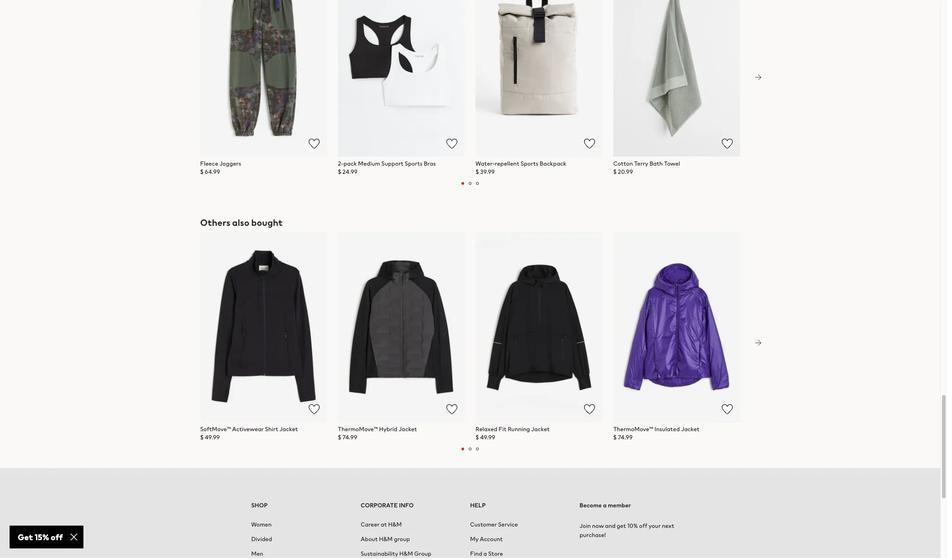Task type: locate. For each thing, give the bounding box(es) containing it.
off
[[640, 522, 648, 530]]

3 jacket from the left
[[532, 425, 550, 433]]

shirt
[[265, 425, 278, 433]]

2-pack medium support sports bras link
[[338, 159, 465, 168]]

bath
[[650, 159, 663, 168]]

corporate info
[[361, 501, 414, 510]]

divided link
[[251, 532, 272, 547]]

0 horizontal spatial sports
[[405, 159, 423, 168]]

$ inside softmove™ activewear shirt jacket $ 49.99
[[200, 433, 204, 442]]

1 horizontal spatial thermomove™
[[614, 425, 654, 433]]

jacket inside the relaxed fit running jacket $ 49.99
[[532, 425, 550, 433]]

sports right "repellent" in the top of the page
[[521, 159, 539, 168]]

customer service link
[[470, 517, 518, 532]]

about h&m group link
[[361, 532, 410, 547]]

jacket right the insulated
[[682, 425, 700, 433]]

0 vertical spatial a
[[603, 501, 607, 510]]

64.99
[[205, 167, 220, 176]]

purchase!
[[580, 531, 606, 539]]

49.99 left fit at right bottom
[[480, 433, 496, 442]]

group
[[414, 549, 432, 558]]

1 horizontal spatial 49.99
[[480, 433, 496, 442]]

jacket right "running"
[[532, 425, 550, 433]]

divided
[[251, 535, 272, 543]]

career at h&m link
[[361, 517, 402, 532]]

medium
[[358, 159, 380, 168]]

74.99 left the insulated
[[618, 433, 633, 442]]

women link
[[251, 517, 272, 532]]

career at h&m
[[361, 520, 402, 529]]

1 horizontal spatial sports
[[521, 159, 539, 168]]

running
[[508, 425, 530, 433]]

jacket inside softmove™ activewear shirt jacket $ 49.99
[[280, 425, 298, 433]]

49.99 for softmove™
[[205, 433, 220, 442]]

2 vertical spatial h&m
[[400, 549, 413, 558]]

jacket
[[280, 425, 298, 433], [399, 425, 417, 433], [532, 425, 550, 433], [682, 425, 700, 433]]

0 horizontal spatial thermomove™
[[338, 425, 378, 433]]

h&m for sustainability
[[400, 549, 413, 558]]

1 74.99 from the left
[[343, 433, 358, 442]]

0 horizontal spatial a
[[484, 549, 487, 558]]

my account
[[470, 535, 503, 543]]

also
[[232, 216, 250, 229]]

$ inside thermomove™ hybrid jacket $ 74.99
[[338, 433, 341, 442]]

water-repellent sports backpack $ 39.99
[[476, 159, 567, 176]]

fleece joggers $ 64.99
[[200, 159, 241, 176]]

1 sports from the left
[[405, 159, 423, 168]]

find a store link
[[470, 547, 503, 558]]

sports left bras
[[405, 159, 423, 168]]

1 vertical spatial next image
[[755, 339, 762, 346]]

career
[[361, 520, 380, 529]]

help
[[470, 501, 486, 510]]

next
[[662, 522, 675, 530]]

cotton terry bath towel link
[[614, 159, 741, 168]]

0 horizontal spatial 74.99
[[343, 433, 358, 442]]

$ inside 2-pack medium support sports bras $ 24.99
[[338, 167, 341, 176]]

$
[[200, 167, 204, 176], [338, 167, 341, 176], [476, 167, 479, 176], [614, 167, 617, 176], [200, 433, 204, 442], [338, 433, 341, 442], [476, 433, 479, 442], [614, 433, 617, 442]]

find a store
[[470, 549, 503, 558]]

h&m down at
[[379, 535, 393, 543]]

74.99 left hybrid
[[343, 433, 358, 442]]

1 49.99 from the left
[[205, 433, 220, 442]]

sports
[[405, 159, 423, 168], [521, 159, 539, 168]]

thermomove™ hybrid jacket link
[[338, 425, 465, 433]]

2 sports from the left
[[521, 159, 539, 168]]

1 jacket from the left
[[280, 425, 298, 433]]

74.99 for thermomove™ hybrid jacket
[[343, 433, 358, 442]]

a right become
[[603, 501, 607, 510]]

1 horizontal spatial 74.99
[[618, 433, 633, 442]]

hybrid
[[379, 425, 398, 433]]

49.99 for relaxed
[[480, 433, 496, 442]]

pack
[[344, 159, 357, 168]]

join
[[580, 522, 591, 530]]

thermomove™ inside thermomove™ hybrid jacket $ 74.99
[[338, 425, 378, 433]]

2 next image from the top
[[755, 339, 762, 346]]

thermomove™ left hybrid
[[338, 425, 378, 433]]

sustainability
[[361, 549, 398, 558]]

1 thermomove™ from the left
[[338, 425, 378, 433]]

1 vertical spatial a
[[484, 549, 487, 558]]

at
[[381, 520, 387, 529]]

$ inside thermomove™ insulated jacket $ 74.99
[[614, 433, 617, 442]]

0 vertical spatial h&m
[[388, 520, 402, 529]]

h&m right at
[[388, 520, 402, 529]]

now
[[593, 522, 604, 530]]

10%
[[628, 522, 638, 530]]

2 thermomove™ from the left
[[614, 425, 654, 433]]

men
[[251, 549, 263, 558]]

jacket right shirt
[[280, 425, 298, 433]]

0 horizontal spatial 49.99
[[205, 433, 220, 442]]

74.99 inside thermomove™ insulated jacket $ 74.99
[[618, 433, 633, 442]]

0 vertical spatial next image
[[755, 73, 762, 81]]

thermomove™ for thermomove™ insulated jacket
[[614, 425, 654, 433]]

4 jacket from the left
[[682, 425, 700, 433]]

49.99 left activewear
[[205, 433, 220, 442]]

repellent
[[495, 159, 520, 168]]

h&m down group at the left of the page
[[400, 549, 413, 558]]

2 jacket from the left
[[399, 425, 417, 433]]

h&m
[[388, 520, 402, 529], [379, 535, 393, 543], [400, 549, 413, 558]]

1 vertical spatial h&m
[[379, 535, 393, 543]]

49.99 inside the relaxed fit running jacket $ 49.99
[[480, 433, 496, 442]]

49.99
[[205, 433, 220, 442], [480, 433, 496, 442]]

shop
[[251, 501, 268, 510]]

2-pack medium support sports bras image
[[338, 0, 465, 156]]

2 74.99 from the left
[[618, 433, 633, 442]]

$ inside cotton terry bath towel $ 20.99
[[614, 167, 617, 176]]

others
[[200, 216, 230, 229]]

$ inside the relaxed fit running jacket $ 49.99
[[476, 433, 479, 442]]

h&m for about
[[379, 535, 393, 543]]

thermomove™
[[338, 425, 378, 433], [614, 425, 654, 433]]

support
[[382, 159, 404, 168]]

thermomove™ left the insulated
[[614, 425, 654, 433]]

and
[[605, 522, 616, 530]]

towel
[[664, 159, 681, 168]]

39.99
[[480, 167, 495, 176]]

jacket right hybrid
[[399, 425, 417, 433]]

1 next image from the top
[[755, 73, 762, 81]]

$ inside water-repellent sports backpack $ 39.99
[[476, 167, 479, 176]]

next image for cotton terry bath towel
[[755, 73, 762, 81]]

thermomove™ inside thermomove™ insulated jacket $ 74.99
[[614, 425, 654, 433]]

1 horizontal spatial a
[[603, 501, 607, 510]]

bras
[[424, 159, 436, 168]]

74.99 inside thermomove™ hybrid jacket $ 74.99
[[343, 433, 358, 442]]

thermomove™ insulated jacket image
[[614, 232, 741, 422]]

49.99 inside softmove™ activewear shirt jacket $ 49.99
[[205, 433, 220, 442]]

a
[[603, 501, 607, 510], [484, 549, 487, 558]]

my account link
[[470, 532, 503, 547]]

a right find
[[484, 549, 487, 558]]

2 49.99 from the left
[[480, 433, 496, 442]]

join now and get 10% off your next purchase!
[[580, 522, 675, 539]]

cotton terry bath towel $ 20.99
[[614, 159, 681, 176]]

next image
[[755, 73, 762, 81], [755, 339, 762, 346]]



Task type: vqa. For each thing, say whether or not it's contained in the screenshot.


Task type: describe. For each thing, give the bounding box(es) containing it.
men link
[[251, 547, 263, 558]]

find
[[470, 549, 483, 558]]

relaxed fit running jacket image
[[476, 232, 603, 422]]

about h&m group
[[361, 535, 410, 543]]

softmove™ activewear shirt jacket $ 49.99
[[200, 425, 298, 442]]

2-
[[338, 159, 344, 168]]

$ inside fleece joggers $ 64.99
[[200, 167, 204, 176]]

sustainability h&m group link
[[361, 547, 432, 558]]

terry
[[635, 159, 649, 168]]

next image for thermomove™ insulated jacket
[[755, 339, 762, 346]]

jacket inside thermomove™ hybrid jacket $ 74.99
[[399, 425, 417, 433]]

water-repellent sports backpack image
[[476, 0, 603, 156]]

jacket inside thermomove™ insulated jacket $ 74.99
[[682, 425, 700, 433]]

become a member
[[580, 501, 631, 510]]

a for member
[[603, 501, 607, 510]]

service
[[498, 520, 518, 529]]

get
[[617, 522, 627, 530]]

thermomove™ hybrid jacket image
[[338, 232, 465, 422]]

account
[[480, 535, 503, 543]]

fleece joggers link
[[200, 159, 327, 168]]

thermomove™ for thermomove™ hybrid jacket
[[338, 425, 378, 433]]

24.99
[[343, 167, 358, 176]]

relaxed
[[476, 425, 498, 433]]

softmove™
[[200, 425, 231, 433]]

fleece
[[200, 159, 218, 168]]

backpack
[[540, 159, 567, 168]]

info
[[399, 501, 414, 510]]

activewear
[[232, 425, 264, 433]]

cotton terry bath towel image
[[614, 0, 741, 156]]

your
[[649, 522, 661, 530]]

about
[[361, 535, 378, 543]]

women
[[251, 520, 272, 529]]

water-repellent sports backpack link
[[476, 159, 603, 168]]

sports inside water-repellent sports backpack $ 39.99
[[521, 159, 539, 168]]

help button
[[470, 501, 569, 510]]

bought
[[251, 216, 283, 229]]

2-pack medium support sports bras $ 24.99
[[338, 159, 436, 176]]

corporate
[[361, 501, 398, 510]]

thermomove™ insulated jacket link
[[614, 425, 741, 433]]

group
[[394, 535, 410, 543]]

joggers
[[220, 159, 241, 168]]

thermomove™ insulated jacket $ 74.99
[[614, 425, 700, 442]]

20.99
[[618, 167, 633, 176]]

74.99 for thermomove™ insulated jacket
[[618, 433, 633, 442]]

relaxed fit running jacket $ 49.99
[[476, 425, 550, 442]]

water-
[[476, 159, 495, 168]]

relaxed fit running jacket link
[[476, 425, 603, 433]]

softmove™ activewear shirt jacket link
[[200, 425, 327, 433]]

customer
[[470, 520, 497, 529]]

sustainability h&m group
[[361, 549, 432, 558]]

my
[[470, 535, 479, 543]]

become
[[580, 501, 602, 510]]

fit
[[499, 425, 507, 433]]

a for store
[[484, 549, 487, 558]]

shop button
[[251, 501, 350, 510]]

corporate info button
[[361, 501, 459, 510]]

cotton
[[614, 159, 633, 168]]

store
[[489, 549, 503, 558]]

fleece joggers image
[[200, 0, 327, 156]]

thermomove™ hybrid jacket $ 74.99
[[338, 425, 417, 442]]

softmove™ activewear shirt jacket image
[[200, 232, 327, 422]]

others also bought
[[200, 216, 283, 229]]

insulated
[[655, 425, 680, 433]]

customer service
[[470, 520, 518, 529]]

member
[[608, 501, 631, 510]]

sports inside 2-pack medium support sports bras $ 24.99
[[405, 159, 423, 168]]



